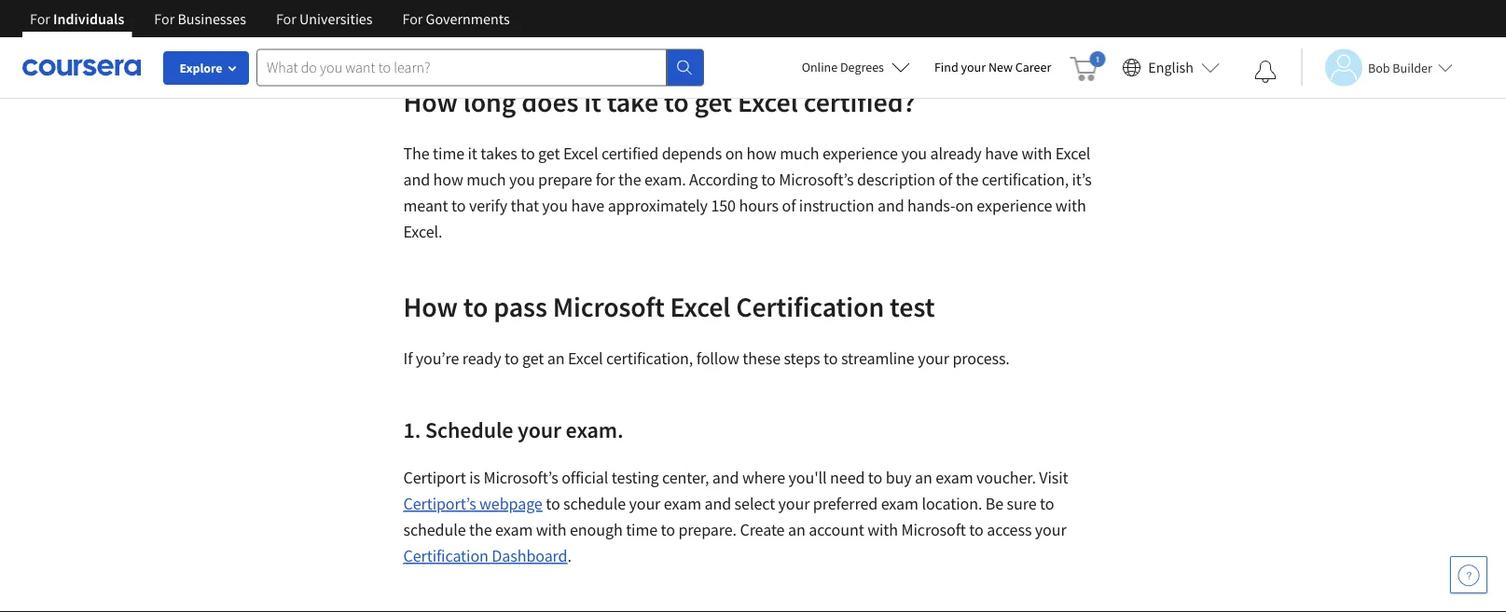 Task type: locate. For each thing, give the bounding box(es) containing it.
for left individuals
[[30, 9, 50, 28]]

certification inside to schedule your exam and select your preferred exam location. be sure to schedule the exam with enough time to prepare. create an account with microsoft to access your certification dashboard .
[[404, 546, 489, 567]]

you up description
[[902, 143, 927, 164]]

exam down center,
[[664, 494, 702, 515]]

with
[[1022, 143, 1053, 164], [1056, 195, 1087, 216], [536, 520, 567, 541], [868, 520, 898, 541]]

exam down buy
[[881, 494, 919, 515]]

2 horizontal spatial an
[[915, 468, 933, 489]]

1 horizontal spatial certification,
[[982, 169, 1069, 190]]

time
[[433, 143, 465, 164], [626, 520, 658, 541]]

for
[[30, 9, 50, 28], [154, 9, 175, 28], [276, 9, 297, 28], [403, 9, 423, 28]]

shopping cart: 1 item image
[[1070, 51, 1106, 81]]

if
[[404, 348, 413, 369]]

an right buy
[[915, 468, 933, 489]]

1 vertical spatial how
[[433, 169, 463, 190]]

description
[[857, 169, 936, 190]]

0 horizontal spatial it
[[468, 143, 478, 164]]

certification, left it's
[[982, 169, 1069, 190]]

1 vertical spatial on
[[956, 195, 974, 216]]

excel
[[738, 84, 798, 119], [563, 143, 598, 164], [1056, 143, 1091, 164], [670, 289, 731, 324], [568, 348, 603, 369]]

individuals
[[53, 9, 124, 28]]

the right for
[[619, 169, 641, 190]]

0 horizontal spatial have
[[571, 195, 605, 216]]

to
[[664, 84, 689, 119], [521, 143, 535, 164], [762, 169, 776, 190], [452, 195, 466, 216], [463, 289, 488, 324], [505, 348, 519, 369], [824, 348, 838, 369], [868, 468, 883, 489], [546, 494, 560, 515], [1040, 494, 1055, 515], [661, 520, 675, 541], [970, 520, 984, 541]]

4 for from the left
[[403, 9, 423, 28]]

0 horizontal spatial schedule
[[404, 520, 466, 541]]

hours
[[739, 195, 779, 216]]

1 vertical spatial how
[[404, 289, 458, 324]]

for
[[596, 169, 615, 190]]

0 horizontal spatial certification
[[404, 546, 489, 567]]

exam. up approximately
[[645, 169, 686, 190]]

1 vertical spatial time
[[626, 520, 658, 541]]

steps
[[784, 348, 821, 369]]

0 horizontal spatial time
[[433, 143, 465, 164]]

get up prepare
[[538, 143, 560, 164]]

much up instruction
[[780, 143, 820, 164]]

1 vertical spatial it
[[468, 143, 478, 164]]

0 horizontal spatial how
[[433, 169, 463, 190]]

1 vertical spatial microsoft
[[902, 520, 966, 541]]

is
[[469, 468, 480, 489]]

exam. up official on the bottom left of page
[[566, 416, 624, 444]]

an right ready
[[547, 348, 565, 369]]

test
[[890, 289, 935, 324]]

1 vertical spatial get
[[538, 143, 560, 164]]

1 vertical spatial certification
[[404, 546, 489, 567]]

for individuals
[[30, 9, 124, 28]]

2 vertical spatial an
[[788, 520, 806, 541]]

meant
[[404, 195, 448, 216]]

for left 'businesses' on the top
[[154, 9, 175, 28]]

3 for from the left
[[276, 9, 297, 28]]

0 horizontal spatial the
[[469, 520, 492, 541]]

you
[[902, 143, 927, 164], [509, 169, 535, 190], [542, 195, 568, 216]]

how up the meant
[[433, 169, 463, 190]]

0 horizontal spatial microsoft
[[553, 289, 665, 324]]

experience
[[823, 143, 898, 164], [977, 195, 1053, 216]]

experience down already
[[977, 195, 1053, 216]]

exam.
[[645, 169, 686, 190], [566, 416, 624, 444]]

builder
[[1393, 59, 1433, 76]]

certification, down how to pass microsoft excel certification test
[[606, 348, 693, 369]]

schedule down certiport's
[[404, 520, 466, 541]]

for left governments
[[403, 9, 423, 28]]

and left where
[[713, 468, 739, 489]]

microsoft's up instruction
[[779, 169, 854, 190]]

it left take
[[584, 84, 602, 119]]

have down for
[[571, 195, 605, 216]]

1 how from the top
[[404, 84, 458, 119]]

of down already
[[939, 169, 953, 190]]

1 vertical spatial certification,
[[606, 348, 693, 369]]

0 horizontal spatial microsoft's
[[484, 468, 559, 489]]

these
[[743, 348, 781, 369]]

certiport's webpage link
[[404, 494, 543, 515]]

where
[[743, 468, 786, 489]]

much up 'verify'
[[467, 169, 506, 190]]

0 vertical spatial schedule
[[564, 494, 626, 515]]

and
[[404, 169, 430, 190], [878, 195, 905, 216], [713, 468, 739, 489], [705, 494, 732, 515]]

for for universities
[[276, 9, 297, 28]]

schedule
[[564, 494, 626, 515], [404, 520, 466, 541]]

exam
[[936, 468, 974, 489], [664, 494, 702, 515], [881, 494, 919, 515], [495, 520, 533, 541]]

experience up description
[[823, 143, 898, 164]]

1 vertical spatial an
[[915, 468, 933, 489]]

0 horizontal spatial on
[[726, 143, 744, 164]]

have right already
[[985, 143, 1019, 164]]

0 vertical spatial of
[[939, 169, 953, 190]]

and down the
[[404, 169, 430, 190]]

with down preferred
[[868, 520, 898, 541]]

how up you're on the left bottom of the page
[[404, 289, 458, 324]]

0 vertical spatial get
[[695, 84, 732, 119]]

the down already
[[956, 169, 979, 190]]

bob builder
[[1369, 59, 1433, 76]]

an inside to schedule your exam and select your preferred exam location. be sure to schedule the exam with enough time to prepare. create an account with microsoft to access your certification dashboard .
[[788, 520, 806, 541]]

microsoft's inside certiport is microsoft's official testing center, and where you'll need to buy an exam voucher. visit certiport's webpage
[[484, 468, 559, 489]]

microsoft right pass at the left of the page
[[553, 289, 665, 324]]

certiport
[[404, 468, 466, 489]]

for for individuals
[[30, 9, 50, 28]]

1 horizontal spatial certification
[[736, 289, 885, 324]]

1 vertical spatial microsoft's
[[484, 468, 559, 489]]

1 for from the left
[[30, 9, 50, 28]]

0 vertical spatial how
[[747, 143, 777, 164]]

0 vertical spatial time
[[433, 143, 465, 164]]

your down you'll
[[779, 494, 810, 515]]

and up prepare.
[[705, 494, 732, 515]]

exam down webpage
[[495, 520, 533, 541]]

1 horizontal spatial much
[[780, 143, 820, 164]]

to left pass at the left of the page
[[463, 289, 488, 324]]

with down it's
[[1056, 195, 1087, 216]]

0 vertical spatial you
[[902, 143, 927, 164]]

you'll
[[789, 468, 827, 489]]

1 horizontal spatial have
[[985, 143, 1019, 164]]

1 horizontal spatial schedule
[[564, 494, 626, 515]]

microsoft
[[553, 289, 665, 324], [902, 520, 966, 541]]

to right ready
[[505, 348, 519, 369]]

None search field
[[257, 49, 704, 86]]

of right "hours"
[[782, 195, 796, 216]]

prepare.
[[679, 520, 737, 541]]

with right already
[[1022, 143, 1053, 164]]

and inside certiport is microsoft's official testing center, and where you'll need to buy an exam voucher. visit certiport's webpage
[[713, 468, 739, 489]]

1 horizontal spatial an
[[788, 520, 806, 541]]

businesses
[[178, 9, 246, 28]]

to right sure
[[1040, 494, 1055, 515]]

microsoft down location.
[[902, 520, 966, 541]]

certification dashboard link
[[404, 546, 568, 567]]

english
[[1149, 58, 1194, 77]]

with up dashboard
[[536, 520, 567, 541]]

the
[[619, 169, 641, 190], [956, 169, 979, 190], [469, 520, 492, 541]]

to left 'verify'
[[452, 195, 466, 216]]

0 vertical spatial experience
[[823, 143, 898, 164]]

get right ready
[[522, 348, 544, 369]]

0 vertical spatial much
[[780, 143, 820, 164]]

2 vertical spatial get
[[522, 348, 544, 369]]

find
[[935, 59, 959, 76]]

for left universities
[[276, 9, 297, 28]]

english button
[[1115, 37, 1228, 98]]

1 vertical spatial you
[[509, 169, 535, 190]]

2 horizontal spatial you
[[902, 143, 927, 164]]

0 vertical spatial microsoft's
[[779, 169, 854, 190]]

microsoft's
[[779, 169, 854, 190], [484, 468, 559, 489]]

exam. inside the time it takes to get excel certified depends on how much experience you already have with excel and how much you prepare for the exam. according to microsoft's description of the certification, it's meant to verify that you have approximately 150 hours of instruction and hands-on experience with excel.
[[645, 169, 686, 190]]

0 horizontal spatial much
[[467, 169, 506, 190]]

official
[[562, 468, 609, 489]]

coursera image
[[22, 52, 141, 82]]

an
[[547, 348, 565, 369], [915, 468, 933, 489], [788, 520, 806, 541]]

on up 'according'
[[726, 143, 744, 164]]

it
[[584, 84, 602, 119], [468, 143, 478, 164]]

on down already
[[956, 195, 974, 216]]

to up "hours"
[[762, 169, 776, 190]]

and inside to schedule your exam and select your preferred exam location. be sure to schedule the exam with enough time to prepare. create an account with microsoft to access your certification dashboard .
[[705, 494, 732, 515]]

verify
[[469, 195, 508, 216]]

0 horizontal spatial an
[[547, 348, 565, 369]]

0 vertical spatial certification
[[736, 289, 885, 324]]

it left takes
[[468, 143, 478, 164]]

0 vertical spatial how
[[404, 84, 458, 119]]

to inside certiport is microsoft's official testing center, and where you'll need to buy an exam voucher. visit certiport's webpage
[[868, 468, 883, 489]]

your right schedule
[[518, 416, 562, 444]]

1 vertical spatial exam.
[[566, 416, 624, 444]]

1 horizontal spatial microsoft
[[902, 520, 966, 541]]

the up "certification dashboard" link
[[469, 520, 492, 541]]

to left the access
[[970, 520, 984, 541]]

an right create at bottom
[[788, 520, 806, 541]]

2 for from the left
[[154, 9, 175, 28]]

how
[[404, 84, 458, 119], [404, 289, 458, 324]]

time right the
[[433, 143, 465, 164]]

get up depends
[[695, 84, 732, 119]]

0 horizontal spatial of
[[782, 195, 796, 216]]

it's
[[1072, 169, 1092, 190]]

on
[[726, 143, 744, 164], [956, 195, 974, 216]]

instruction
[[799, 195, 875, 216]]

help center image
[[1458, 564, 1481, 587]]

sure
[[1007, 494, 1037, 515]]

does
[[522, 84, 579, 119]]

schedule up enough
[[564, 494, 626, 515]]

1 horizontal spatial exam.
[[645, 169, 686, 190]]

much
[[780, 143, 820, 164], [467, 169, 506, 190]]

find your new career
[[935, 59, 1052, 76]]

1 horizontal spatial time
[[626, 520, 658, 541]]

1 horizontal spatial microsoft's
[[779, 169, 854, 190]]

certification up steps
[[736, 289, 885, 324]]

1 horizontal spatial the
[[619, 169, 641, 190]]

exam up location.
[[936, 468, 974, 489]]

bob builder button
[[1301, 49, 1453, 86]]

certification
[[736, 289, 885, 324], [404, 546, 489, 567]]

0 vertical spatial it
[[584, 84, 602, 119]]

0 vertical spatial microsoft
[[553, 289, 665, 324]]

universities
[[300, 9, 373, 28]]

you're
[[416, 348, 459, 369]]

be
[[986, 494, 1004, 515]]

0 horizontal spatial exam.
[[566, 416, 624, 444]]

1. schedule your exam.
[[404, 416, 628, 444]]

get
[[695, 84, 732, 119], [538, 143, 560, 164], [522, 348, 544, 369]]

prepare
[[538, 169, 593, 190]]

time inside the time it takes to get excel certified depends on how much experience you already have with excel and how much you prepare for the exam. according to microsoft's description of the certification, it's meant to verify that you have approximately 150 hours of instruction and hands-on experience with excel.
[[433, 143, 465, 164]]

depends
[[662, 143, 722, 164]]

microsoft's up webpage
[[484, 468, 559, 489]]

0 vertical spatial exam.
[[645, 169, 686, 190]]

0 vertical spatial an
[[547, 348, 565, 369]]

you up "that" at the top
[[509, 169, 535, 190]]

time right enough
[[626, 520, 658, 541]]

2 how from the top
[[404, 289, 458, 324]]

how up 'according'
[[747, 143, 777, 164]]

for for businesses
[[154, 9, 175, 28]]

to left buy
[[868, 468, 883, 489]]

of
[[939, 169, 953, 190], [782, 195, 796, 216]]

0 vertical spatial certification,
[[982, 169, 1069, 190]]

1 horizontal spatial you
[[542, 195, 568, 216]]

you down prepare
[[542, 195, 568, 216]]

voucher.
[[977, 468, 1036, 489]]

how up the
[[404, 84, 458, 119]]

create
[[740, 520, 785, 541]]

buy
[[886, 468, 912, 489]]

1 vertical spatial experience
[[977, 195, 1053, 216]]

certification down certiport's
[[404, 546, 489, 567]]



Task type: vqa. For each thing, say whether or not it's contained in the screenshot.
How to pass Microsoft Excel Certification test
yes



Task type: describe. For each thing, give the bounding box(es) containing it.
microsoft's inside the time it takes to get excel certified depends on how much experience you already have with excel and how much you prepare for the exam. according to microsoft's description of the certification, it's meant to verify that you have approximately 150 hours of instruction and hands-on experience with excel.
[[779, 169, 854, 190]]

0 horizontal spatial experience
[[823, 143, 898, 164]]

1.
[[404, 416, 421, 444]]

new
[[989, 59, 1013, 76]]

0 vertical spatial have
[[985, 143, 1019, 164]]

location.
[[922, 494, 983, 515]]

for businesses
[[154, 9, 246, 28]]

account
[[809, 520, 865, 541]]

for for governments
[[403, 9, 423, 28]]

how for how to pass microsoft excel certification test
[[404, 289, 458, 324]]

banner navigation
[[15, 0, 525, 37]]

for universities
[[276, 9, 373, 28]]

for governments
[[403, 9, 510, 28]]

your down sure
[[1035, 520, 1067, 541]]

certified
[[602, 143, 659, 164]]

hands-
[[908, 195, 956, 216]]

online degrees button
[[787, 47, 925, 88]]

certification, inside the time it takes to get excel certified depends on how much experience you already have with excel and how much you prepare for the exam. according to microsoft's description of the certification, it's meant to verify that you have approximately 150 hours of instruction and hands-on experience with excel.
[[982, 169, 1069, 190]]

testing
[[612, 468, 659, 489]]

visit
[[1040, 468, 1069, 489]]

1 horizontal spatial it
[[584, 84, 602, 119]]

need
[[830, 468, 865, 489]]

online
[[802, 59, 838, 76]]

exam inside certiport is microsoft's official testing center, and where you'll need to buy an exam voucher. visit certiport's webpage
[[936, 468, 974, 489]]

to schedule your exam and select your preferred exam location. be sure to schedule the exam with enough time to prepare. create an account with microsoft to access your certification dashboard .
[[404, 494, 1067, 567]]

1 vertical spatial much
[[467, 169, 506, 190]]

take
[[607, 84, 659, 119]]

ready
[[463, 348, 501, 369]]

and down description
[[878, 195, 905, 216]]

to right steps
[[824, 348, 838, 369]]

how to pass microsoft excel certification test
[[404, 289, 935, 324]]

0 horizontal spatial you
[[509, 169, 535, 190]]

0 vertical spatial on
[[726, 143, 744, 164]]

long
[[463, 84, 516, 119]]

.
[[568, 546, 572, 567]]

online degrees
[[802, 59, 884, 76]]

1 horizontal spatial how
[[747, 143, 777, 164]]

1 vertical spatial schedule
[[404, 520, 466, 541]]

0 horizontal spatial certification,
[[606, 348, 693, 369]]

follow
[[697, 348, 740, 369]]

access
[[987, 520, 1032, 541]]

dashboard
[[492, 546, 568, 567]]

your left process.
[[918, 348, 950, 369]]

select
[[735, 494, 775, 515]]

the inside to schedule your exam and select your preferred exam location. be sure to schedule the exam with enough time to prepare. create an account with microsoft to access your certification dashboard .
[[469, 520, 492, 541]]

the time it takes to get excel certified depends on how much experience you already have with excel and how much you prepare for the exam. according to microsoft's description of the certification, it's meant to verify that you have approximately 150 hours of instruction and hands-on experience with excel.
[[404, 143, 1092, 243]]

certiport is microsoft's official testing center, and where you'll need to buy an exam voucher. visit certiport's webpage
[[404, 468, 1069, 515]]

bob
[[1369, 59, 1391, 76]]

show notifications image
[[1255, 61, 1277, 83]]

schedule
[[425, 416, 514, 444]]

time inside to schedule your exam and select your preferred exam location. be sure to schedule the exam with enough time to prepare. create an account with microsoft to access your certification dashboard .
[[626, 520, 658, 541]]

the
[[404, 143, 430, 164]]

1 horizontal spatial on
[[956, 195, 974, 216]]

get inside the time it takes to get excel certified depends on how much experience you already have with excel and how much you prepare for the exam. according to microsoft's description of the certification, it's meant to verify that you have approximately 150 hours of instruction and hands-on experience with excel.
[[538, 143, 560, 164]]

pass
[[494, 289, 547, 324]]

webpage
[[480, 494, 543, 515]]

150
[[711, 195, 736, 216]]

an inside certiport is microsoft's official testing center, and where you'll need to buy an exam voucher. visit certiport's webpage
[[915, 468, 933, 489]]

if you're ready to get an excel certification, follow these steps to streamline your process.
[[404, 348, 1010, 369]]

already
[[931, 143, 982, 164]]

process.
[[953, 348, 1010, 369]]

excel.
[[404, 222, 443, 243]]

that
[[511, 195, 539, 216]]

approximately
[[608, 195, 708, 216]]

streamline
[[841, 348, 915, 369]]

What do you want to learn? text field
[[257, 49, 667, 86]]

governments
[[426, 9, 510, 28]]

your right find
[[961, 59, 986, 76]]

to right take
[[664, 84, 689, 119]]

2 vertical spatial you
[[542, 195, 568, 216]]

to left prepare.
[[661, 520, 675, 541]]

enough
[[570, 520, 623, 541]]

according
[[690, 169, 758, 190]]

microsoft inside to schedule your exam and select your preferred exam location. be sure to schedule the exam with enough time to prepare. create an account with microsoft to access your certification dashboard .
[[902, 520, 966, 541]]

explore button
[[163, 51, 249, 85]]

degrees
[[841, 59, 884, 76]]

2 horizontal spatial the
[[956, 169, 979, 190]]

1 vertical spatial of
[[782, 195, 796, 216]]

to right webpage
[[546, 494, 560, 515]]

find your new career link
[[925, 56, 1061, 79]]

1 horizontal spatial of
[[939, 169, 953, 190]]

career
[[1016, 59, 1052, 76]]

certiport's
[[404, 494, 476, 515]]

it inside the time it takes to get excel certified depends on how much experience you already have with excel and how much you prepare for the exam. according to microsoft's description of the certification, it's meant to verify that you have approximately 150 hours of instruction and hands-on experience with excel.
[[468, 143, 478, 164]]

your down testing
[[629, 494, 661, 515]]

to right takes
[[521, 143, 535, 164]]

preferred
[[813, 494, 878, 515]]

how for how long does it take to get excel certified?
[[404, 84, 458, 119]]

certified?
[[804, 84, 916, 119]]

center,
[[662, 468, 709, 489]]

1 vertical spatial have
[[571, 195, 605, 216]]

takes
[[481, 143, 517, 164]]

1 horizontal spatial experience
[[977, 195, 1053, 216]]

how long does it take to get excel certified?
[[404, 84, 922, 119]]

explore
[[180, 60, 223, 77]]



